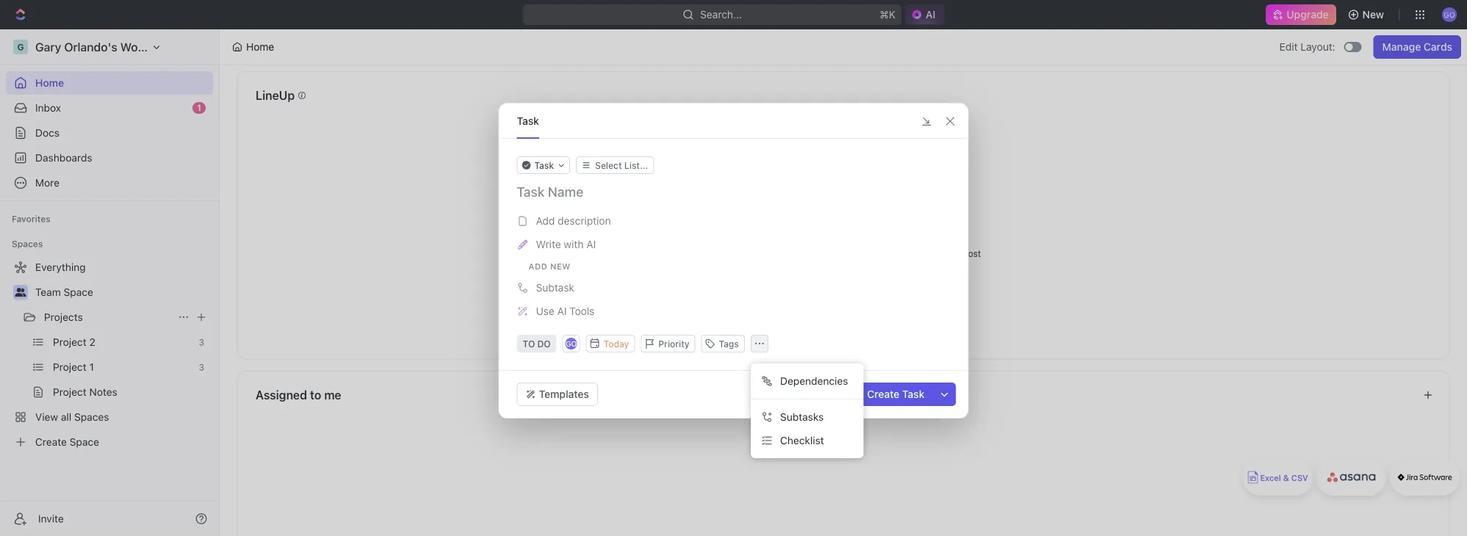 Task type: locate. For each thing, give the bounding box(es) containing it.
create
[[867, 388, 900, 400]]

lineup for lineup
[[256, 89, 295, 103]]

manage cards
[[1383, 41, 1453, 53]]

0 horizontal spatial most
[[785, 248, 806, 259]]

dashboards
[[35, 152, 92, 164]]

1 vertical spatial ai
[[557, 305, 567, 317]]

0 vertical spatial important
[[809, 248, 849, 259]]

1 horizontal spatial lineup
[[706, 248, 735, 259]]

task inside button
[[902, 388, 925, 400]]

task
[[517, 115, 539, 127], [902, 388, 925, 400]]

ai right the with
[[587, 238, 596, 251]]

2 vertical spatial add
[[529, 262, 548, 271]]

important down keeps
[[758, 260, 798, 270]]

1 horizontal spatial task
[[902, 388, 925, 400]]

0 horizontal spatial to
[[310, 388, 321, 402]]

manage cards button
[[1374, 35, 1461, 59]]

space
[[64, 286, 93, 298]]

to left me
[[310, 388, 321, 402]]

tree containing team space
[[6, 256, 213, 454]]

0 vertical spatial ai
[[587, 238, 596, 251]]

to left get
[[821, 260, 829, 270]]

1 vertical spatial add
[[921, 248, 937, 259]]

home
[[246, 41, 274, 53], [35, 77, 64, 89]]

create task button
[[858, 383, 934, 406]]

subtasks button
[[757, 406, 858, 429]]

most up task
[[785, 248, 806, 259]]

0 horizontal spatial lineup
[[256, 89, 295, 103]]

dialog
[[499, 103, 969, 419]]

1 your from the left
[[765, 248, 783, 259]]

upgrade
[[1287, 8, 1329, 21]]

important
[[809, 248, 849, 259], [758, 260, 798, 270]]

search...
[[700, 8, 742, 21]]

layout:
[[1301, 41, 1336, 53]]

edit
[[1280, 41, 1298, 53]]

2 most from the left
[[961, 248, 981, 259]]

write with ai button
[[513, 233, 955, 256]]

0 vertical spatial add
[[536, 215, 555, 227]]

0 horizontal spatial ai
[[557, 305, 567, 317]]

add
[[536, 215, 555, 227], [921, 248, 937, 259], [529, 262, 548, 271]]

projects link
[[44, 306, 172, 329]]

lineup
[[256, 89, 295, 103], [706, 248, 735, 259]]

0 horizontal spatial your
[[765, 248, 783, 259]]

most right list.
[[961, 248, 981, 259]]

task
[[801, 260, 818, 270]]

team
[[35, 286, 61, 298]]

0 horizontal spatial important
[[758, 260, 798, 270]]

1 vertical spatial important
[[758, 260, 798, 270]]

task button
[[517, 104, 539, 138]]

1 horizontal spatial ai
[[587, 238, 596, 251]]

new
[[1363, 8, 1384, 21]]

1 vertical spatial to
[[310, 388, 321, 402]]

add inside button
[[536, 215, 555, 227]]

add left the new
[[529, 262, 548, 271]]

add up write
[[536, 215, 555, 227]]

keeps
[[738, 248, 762, 259]]

create task
[[867, 388, 925, 400]]

1 horizontal spatial to
[[821, 260, 829, 270]]

1 vertical spatial home
[[35, 77, 64, 89]]

projects
[[44, 311, 83, 323]]

0 horizontal spatial home
[[35, 77, 64, 89]]

1 horizontal spatial most
[[961, 248, 981, 259]]

home link
[[6, 71, 213, 95]]

write
[[536, 238, 561, 251]]

team space
[[35, 286, 93, 298]]

spaces
[[12, 239, 43, 249]]

add inside 'lineup keeps your most important tasks in one list. add your most important task to get started.'
[[921, 248, 937, 259]]

1 horizontal spatial home
[[246, 41, 274, 53]]

1 vertical spatial task
[[902, 388, 925, 400]]

user group image
[[15, 288, 26, 297]]

1 vertical spatial lineup
[[706, 248, 735, 259]]

most
[[785, 248, 806, 259], [961, 248, 981, 259]]

to
[[821, 260, 829, 270], [310, 388, 321, 402]]

subtask button
[[513, 276, 955, 300]]

list.
[[903, 248, 918, 259]]

home inside sidebar navigation
[[35, 77, 64, 89]]

excel & csv
[[1260, 474, 1308, 483]]

0 vertical spatial to
[[821, 260, 829, 270]]

your right keeps
[[765, 248, 783, 259]]

started.
[[848, 260, 880, 270]]

sidebar navigation
[[0, 29, 220, 536]]

add description button
[[513, 209, 955, 233]]

lineup inside 'lineup keeps your most important tasks in one list. add your most important task to get started.'
[[706, 248, 735, 259]]

add description
[[536, 215, 611, 227]]

important up get
[[809, 248, 849, 259]]

lineup for lineup keeps your most important tasks in one list. add your most important task to get started.
[[706, 248, 735, 259]]

your
[[765, 248, 783, 259], [940, 248, 958, 259]]

tree
[[6, 256, 213, 454]]

add for add new
[[529, 262, 548, 271]]

add right list.
[[921, 248, 937, 259]]

1 horizontal spatial important
[[809, 248, 849, 259]]

invite
[[38, 513, 64, 525]]

0 vertical spatial lineup
[[256, 89, 295, 103]]

1 horizontal spatial your
[[940, 248, 958, 259]]

tasks
[[851, 248, 873, 259]]

ai
[[587, 238, 596, 251], [557, 305, 567, 317]]

0 horizontal spatial task
[[517, 115, 539, 127]]

manage
[[1383, 41, 1421, 53]]

ai right "use"
[[557, 305, 567, 317]]

0 vertical spatial task
[[517, 115, 539, 127]]

your right list.
[[940, 248, 958, 259]]



Task type: vqa. For each thing, say whether or not it's contained in the screenshot.
pencil image
yes



Task type: describe. For each thing, give the bounding box(es) containing it.
&
[[1283, 474, 1289, 483]]

dependencies
[[780, 375, 848, 387]]

upgrade link
[[1266, 4, 1336, 25]]

0 vertical spatial home
[[246, 41, 274, 53]]

in
[[876, 248, 883, 259]]

excel
[[1260, 474, 1281, 483]]

dialog containing task
[[499, 103, 969, 419]]

cards
[[1424, 41, 1453, 53]]

team space link
[[35, 281, 210, 304]]

me
[[324, 388, 341, 402]]

favorites
[[12, 214, 51, 224]]

favorites button
[[6, 210, 56, 228]]

tools
[[570, 305, 595, 317]]

csv
[[1292, 474, 1308, 483]]

1
[[197, 103, 201, 113]]

⌘k
[[880, 8, 896, 21]]

lineup keeps your most important tasks in one list. add your most important task to get started.
[[706, 248, 981, 270]]

add new
[[529, 262, 571, 271]]

checklist button
[[757, 429, 858, 453]]

one
[[886, 248, 901, 259]]

inbox
[[35, 102, 61, 114]]

new button
[[1342, 3, 1393, 26]]

dashboards link
[[6, 146, 213, 170]]

with
[[564, 238, 584, 251]]

edit layout:
[[1280, 41, 1336, 53]]

assigned to me
[[256, 388, 341, 402]]

subtasks
[[780, 411, 824, 423]]

pencil image
[[518, 240, 528, 250]]

new
[[550, 262, 571, 271]]

write with ai
[[536, 238, 596, 251]]

ai inside button
[[557, 305, 567, 317]]

docs
[[35, 127, 60, 139]]

dependencies button
[[757, 370, 858, 393]]

checklist
[[780, 435, 824, 447]]

use ai tools
[[536, 305, 595, 317]]

assigned
[[256, 388, 307, 402]]

add for add description
[[536, 215, 555, 227]]

2 your from the left
[[940, 248, 958, 259]]

use ai tools button
[[513, 300, 955, 323]]

use
[[536, 305, 555, 317]]

excel & csv link
[[1243, 459, 1313, 496]]

get
[[831, 260, 845, 270]]

description
[[558, 215, 611, 227]]

Task Name text field
[[517, 183, 953, 201]]

tree inside sidebar navigation
[[6, 256, 213, 454]]

ai inside "button"
[[587, 238, 596, 251]]

to inside 'lineup keeps your most important tasks in one list. add your most important task to get started.'
[[821, 260, 829, 270]]

1 most from the left
[[785, 248, 806, 259]]

subtask
[[536, 282, 575, 294]]

docs link
[[6, 121, 213, 145]]



